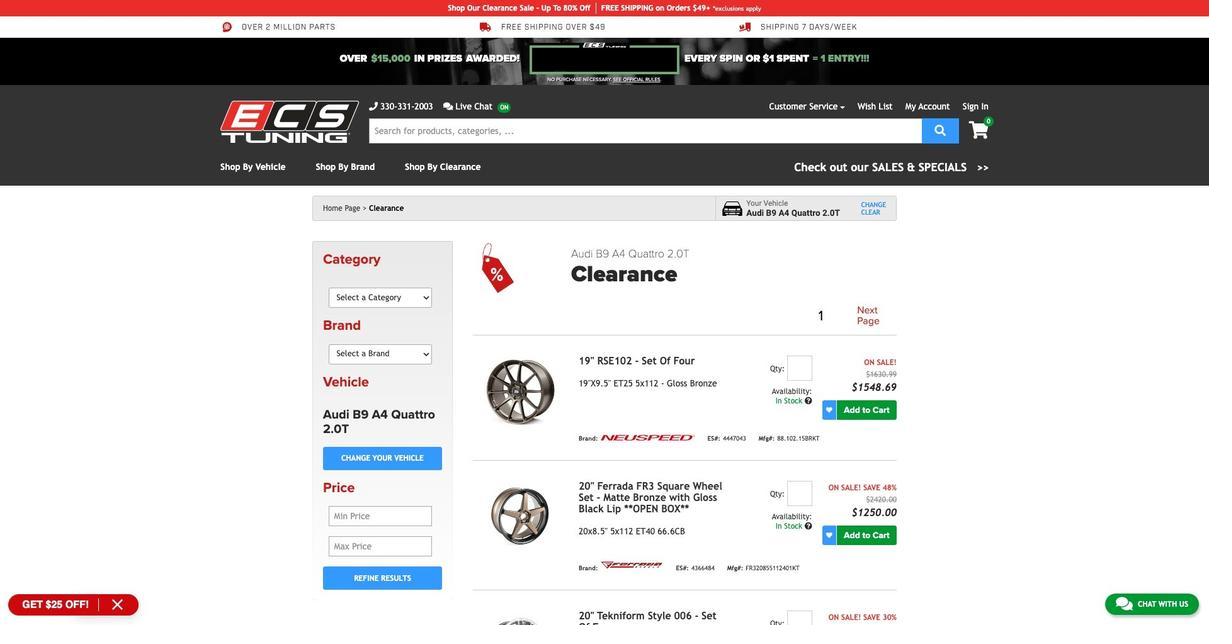 Task type: vqa. For each thing, say whether or not it's contained in the screenshot.
3rd Add to Wish List icon
no



Task type: describe. For each thing, give the bounding box(es) containing it.
question circle image for ferrada wheels - corporate logo add to wish list image
[[805, 523, 812, 530]]

comments image
[[443, 102, 453, 111]]

ecs tuning 'spin to win' contest logo image
[[530, 43, 680, 74]]

search image
[[935, 124, 946, 136]]

es#4624063 - 006-12kt1 - 20" tekniform style 006 - set of four - 20"x9" et30 5x112 - hyper silver - tekniform - audi bmw mini image
[[473, 611, 569, 625]]

Max Price number field
[[328, 537, 432, 557]]

es#4366484 - fr320855112401kt - 20" ferrada fr3 square wheel set -  matte bronze with gloss black lip **open box** - 20x8.5" 5x112 et40 66.6cb - ferrada wheels - audi bmw volkswagen image
[[473, 481, 569, 553]]

phone image
[[369, 102, 378, 111]]

ecs tuning image
[[220, 101, 359, 143]]

Min Price number field
[[328, 506, 432, 527]]



Task type: locate. For each thing, give the bounding box(es) containing it.
2 add to wish list image from the top
[[826, 532, 832, 539]]

neuspeed - corporate logo image
[[600, 435, 695, 441]]

shopping cart image
[[969, 122, 989, 139]]

add to wish list image
[[826, 407, 832, 413], [826, 532, 832, 539]]

question circle image for add to wish list image corresponding to neuspeed - corporate logo
[[805, 397, 812, 405]]

comments image
[[1116, 596, 1133, 611]]

add to wish list image for ferrada wheels - corporate logo
[[826, 532, 832, 539]]

None number field
[[787, 356, 812, 381], [787, 481, 812, 506], [787, 611, 812, 625], [787, 356, 812, 381], [787, 481, 812, 506], [787, 611, 812, 625]]

1 vertical spatial add to wish list image
[[826, 532, 832, 539]]

add to wish list image for neuspeed - corporate logo
[[826, 407, 832, 413]]

1 add to wish list image from the top
[[826, 407, 832, 413]]

question circle image
[[805, 397, 812, 405], [805, 523, 812, 530]]

1 vertical spatial question circle image
[[805, 523, 812, 530]]

0 vertical spatial question circle image
[[805, 397, 812, 405]]

paginated product list navigation navigation
[[571, 303, 897, 330]]

es#4447043 - 88.102.15brkt - 19" rse102 - set of four - 19"x9.5" et25 5x112 - gloss bronze - neuspeed - audi image
[[473, 356, 569, 427]]

2 question circle image from the top
[[805, 523, 812, 530]]

0 vertical spatial add to wish list image
[[826, 407, 832, 413]]

1 question circle image from the top
[[805, 397, 812, 405]]

Search text field
[[369, 118, 922, 144]]

ferrada wheels - corporate logo image
[[600, 560, 663, 570]]



